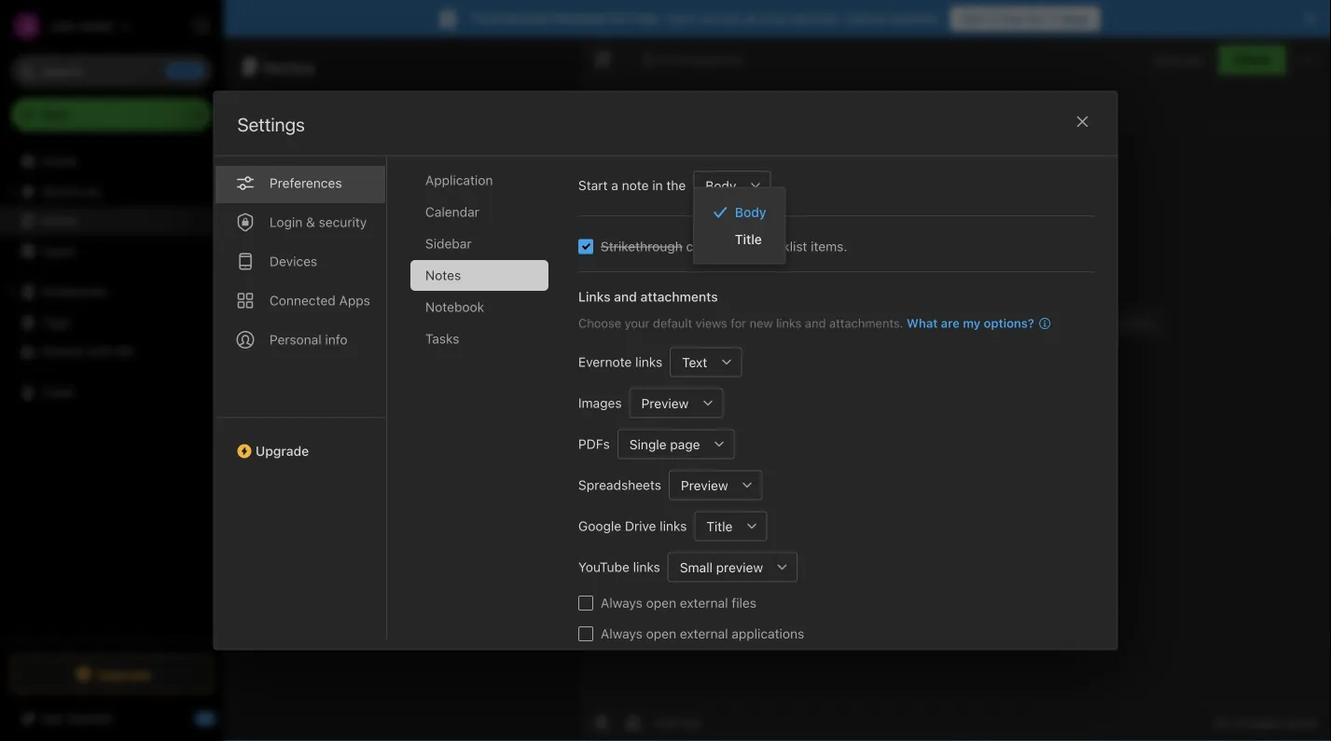 Task type: vqa. For each thing, say whether or not it's contained in the screenshot.
the to within You're using the new Evernote Web Go back to previous version
no



Task type: locate. For each thing, give the bounding box(es) containing it.
and right links
[[614, 289, 637, 304]]

open down always open external files
[[646, 626, 676, 641]]

tab list
[[214, 146, 387, 640], [410, 165, 563, 640]]

0 horizontal spatial tasks
[[41, 243, 75, 259]]

personal info
[[269, 332, 347, 347]]

options?
[[983, 316, 1034, 330]]

2 always from the top
[[600, 626, 642, 641]]

cancel
[[845, 11, 886, 26]]

title button
[[694, 511, 737, 541]]

0 vertical spatial tasks
[[41, 243, 75, 259]]

free
[[999, 11, 1024, 26]]

external
[[680, 595, 728, 611], [680, 626, 728, 641]]

first
[[660, 52, 684, 66]]

body up title link
[[735, 205, 767, 220]]

tab list for application
[[214, 146, 387, 640]]

2 horizontal spatial notes
[[425, 267, 461, 283]]

tree
[[0, 146, 224, 639]]

1 vertical spatial preview
[[681, 477, 728, 493]]

preview inside 'field'
[[641, 395, 688, 411]]

2 open from the top
[[646, 626, 676, 641]]

0 vertical spatial always
[[600, 595, 642, 611]]

images
[[578, 395, 621, 411]]

0 vertical spatial notebook
[[688, 52, 743, 66]]

google
[[578, 518, 621, 534]]

0 horizontal spatial a
[[248, 203, 254, 216]]

0 vertical spatial a
[[611, 177, 618, 193]]

untitled
[[248, 144, 297, 160]]

1 horizontal spatial evernote
[[578, 354, 631, 369]]

preview for images
[[641, 395, 688, 411]]

settings up untitled
[[237, 113, 305, 135]]

notebook down across
[[688, 52, 743, 66]]

shared with me
[[41, 344, 135, 359]]

1 vertical spatial and
[[805, 316, 826, 330]]

tasks down notebook tab
[[425, 331, 459, 346]]

1 always from the top
[[600, 595, 642, 611]]

1 horizontal spatial notebook
[[688, 52, 743, 66]]

calendar tab
[[410, 196, 548, 227]]

tree containing home
[[0, 146, 224, 639]]

links down drive
[[633, 559, 660, 575]]

1 vertical spatial preview button
[[668, 470, 733, 500]]

sidebar tab
[[410, 228, 548, 259]]

preview up single page
[[641, 395, 688, 411]]

Always open external files checkbox
[[578, 596, 593, 611]]

share
[[1234, 52, 1271, 67]]

0 vertical spatial preview button
[[629, 388, 693, 418]]

upgrade
[[255, 443, 309, 459], [96, 667, 152, 682]]

links right new
[[776, 316, 801, 330]]

links
[[776, 316, 801, 330], [635, 354, 662, 369], [659, 518, 687, 534], [633, 559, 660, 575]]

title up small preview button
[[706, 519, 732, 534]]

google drive links
[[578, 518, 687, 534]]

1 vertical spatial notebook
[[425, 299, 484, 314]]

0 vertical spatial and
[[614, 289, 637, 304]]

1 vertical spatial title
[[706, 519, 732, 534]]

0 horizontal spatial evernote
[[494, 11, 549, 26]]

free:
[[630, 11, 661, 26]]

0 vertical spatial your
[[761, 11, 788, 26]]

Choose default view option for Spreadsheets field
[[668, 470, 762, 500]]

for for free:
[[609, 11, 626, 26]]

notebook tab
[[410, 292, 548, 322]]

0 vertical spatial upgrade button
[[214, 417, 386, 466]]

2 vertical spatial notes
[[425, 267, 461, 283]]

small
[[679, 560, 712, 575]]

shared with me link
[[0, 337, 223, 367]]

0 horizontal spatial upgrade
[[96, 667, 152, 682]]

1 vertical spatial notes
[[41, 213, 77, 229]]

1 vertical spatial upgrade
[[96, 667, 152, 682]]

personal up "expand note" icon
[[552, 11, 606, 26]]

and left the 'attachments.'
[[805, 316, 826, 330]]

shared
[[41, 344, 84, 359]]

your down links and attachments
[[624, 316, 649, 330]]

get
[[962, 11, 984, 26]]

title
[[735, 231, 762, 247], [706, 519, 732, 534]]

external up "always open external applications"
[[680, 595, 728, 611]]

trash
[[41, 385, 74, 400]]

0 vertical spatial personal
[[552, 11, 606, 26]]

1 horizontal spatial upgrade
[[255, 443, 309, 459]]

7
[[1049, 11, 1056, 26]]

are
[[941, 316, 959, 330]]

1 vertical spatial tasks
[[425, 331, 459, 346]]

1 horizontal spatial title
[[735, 231, 762, 247]]

upgrade button
[[214, 417, 386, 466], [11, 656, 213, 693]]

2 external from the top
[[680, 626, 728, 641]]

title inside dropdown list menu
[[735, 231, 762, 247]]

drive
[[625, 518, 656, 534]]

evernote down the choose
[[578, 354, 631, 369]]

devices.
[[791, 11, 841, 26]]

spreadsheets
[[578, 477, 661, 493]]

close image
[[1072, 111, 1094, 133]]

1 horizontal spatial upgrade button
[[214, 417, 386, 466]]

external down always open external files
[[680, 626, 728, 641]]

for left new
[[730, 316, 746, 330]]

0 vertical spatial title
[[735, 231, 762, 247]]

0 vertical spatial notes
[[264, 56, 315, 78]]

always for always open external applications
[[600, 626, 642, 641]]

open for always open external applications
[[646, 626, 676, 641]]

tab list containing application
[[410, 165, 563, 640]]

settings
[[235, 19, 283, 33], [237, 113, 305, 135]]

external for applications
[[680, 626, 728, 641]]

title inside 'button'
[[706, 519, 732, 534]]

text
[[682, 354, 707, 370]]

0 vertical spatial body
[[705, 178, 736, 193]]

None search field
[[24, 54, 200, 88]]

1 horizontal spatial tab list
[[410, 165, 563, 640]]

Choose default view option for PDFs field
[[617, 429, 734, 459]]

notes inside tab
[[425, 267, 461, 283]]

1 vertical spatial open
[[646, 626, 676, 641]]

a few minutes ago
[[248, 203, 344, 216]]

anytime.
[[890, 11, 941, 26]]

1 horizontal spatial notes
[[264, 56, 315, 78]]

1 vertical spatial external
[[680, 626, 728, 641]]

for left 7
[[1028, 11, 1045, 26]]

Search text field
[[24, 54, 200, 88]]

small preview button
[[667, 552, 767, 582]]

preview button for spreadsheets
[[668, 470, 733, 500]]

try
[[471, 11, 490, 26]]

new
[[749, 316, 773, 330]]

body up body link
[[705, 178, 736, 193]]

notebook
[[688, 52, 743, 66], [425, 299, 484, 314]]

0 vertical spatial external
[[680, 595, 728, 611]]

0 horizontal spatial and
[[614, 289, 637, 304]]

strikethrough completed checklist items.
[[600, 238, 847, 254]]

1 horizontal spatial for
[[730, 316, 746, 330]]

start
[[578, 177, 607, 193]]

always right "always open external applications" option
[[600, 626, 642, 641]]

1 horizontal spatial tasks
[[425, 331, 459, 346]]

with
[[87, 344, 112, 359]]

0 vertical spatial preview
[[641, 395, 688, 411]]

1 horizontal spatial a
[[611, 177, 618, 193]]

get it free for 7 days button
[[950, 7, 1100, 31]]

0 horizontal spatial notebook
[[425, 299, 484, 314]]

preview button up title 'button'
[[668, 470, 733, 500]]

evernote
[[494, 11, 549, 26], [578, 354, 631, 369]]

a
[[611, 177, 618, 193], [248, 203, 254, 216]]

1 vertical spatial body
[[735, 205, 767, 220]]

for inside "button"
[[1028, 11, 1045, 26]]

2 horizontal spatial for
[[1028, 11, 1045, 26]]

a left the few
[[248, 203, 254, 216]]

items.
[[811, 238, 847, 254]]

evernote links
[[578, 354, 662, 369]]

0 horizontal spatial for
[[609, 11, 626, 26]]

the
[[666, 177, 686, 193]]

preview button up the single page button
[[629, 388, 693, 418]]

a left note
[[611, 177, 618, 193]]

evernote right try
[[494, 11, 549, 26]]

new
[[41, 107, 68, 122]]

1 horizontal spatial and
[[805, 316, 826, 330]]

1 vertical spatial upgrade button
[[11, 656, 213, 693]]

notes down the sidebar
[[425, 267, 461, 283]]

0 horizontal spatial your
[[624, 316, 649, 330]]

across
[[701, 11, 741, 26]]

few
[[257, 203, 276, 216]]

for
[[609, 11, 626, 26], [1028, 11, 1045, 26], [730, 316, 746, 330]]

0 horizontal spatial title
[[706, 519, 732, 534]]

links and attachments
[[578, 289, 718, 304]]

notebook down notes tab
[[425, 299, 484, 314]]

sidebar
[[425, 236, 471, 251]]

preview for spreadsheets
[[681, 477, 728, 493]]

your right all
[[761, 11, 788, 26]]

shortcuts button
[[0, 176, 223, 206]]

tab list containing preferences
[[214, 146, 387, 640]]

notes down settings tooltip
[[264, 56, 315, 78]]

1 external from the top
[[680, 595, 728, 611]]

expand note image
[[592, 49, 615, 71]]

body button
[[693, 170, 741, 200]]

external for files
[[680, 595, 728, 611]]

preview
[[641, 395, 688, 411], [681, 477, 728, 493]]

1 vertical spatial evernote
[[578, 354, 631, 369]]

preview up title 'button'
[[681, 477, 728, 493]]

preview inside field
[[681, 477, 728, 493]]

settings right settings "image"
[[235, 19, 283, 33]]

1 vertical spatial a
[[248, 203, 254, 216]]

0 vertical spatial open
[[646, 595, 676, 611]]

0 vertical spatial upgrade
[[255, 443, 309, 459]]

1 vertical spatial always
[[600, 626, 642, 641]]

1 open from the top
[[646, 595, 676, 611]]

always right the always open external files option
[[600, 595, 642, 611]]

views
[[695, 316, 727, 330]]

1 vertical spatial settings
[[237, 113, 305, 135]]

tasks up 'notebooks'
[[41, 243, 75, 259]]

tasks
[[41, 243, 75, 259], [425, 331, 459, 346]]

files
[[731, 595, 756, 611]]

completed
[[686, 238, 750, 254]]

for for 7
[[1028, 11, 1045, 26]]

preview button for images
[[629, 388, 693, 418]]

always
[[600, 595, 642, 611], [600, 626, 642, 641]]

links
[[578, 289, 610, 304]]

text button
[[670, 347, 712, 377]]

it
[[987, 11, 996, 26]]

all
[[1215, 716, 1229, 730]]

0 horizontal spatial tab list
[[214, 146, 387, 640]]

settings tooltip
[[207, 7, 298, 44]]

dropdown list menu
[[694, 199, 785, 252]]

0 vertical spatial settings
[[235, 19, 283, 33]]

title down body link
[[735, 231, 762, 247]]

open up "always open external applications"
[[646, 595, 676, 611]]

links right drive
[[659, 518, 687, 534]]

personal down connected
[[269, 332, 321, 347]]

for left free:
[[609, 11, 626, 26]]

1 vertical spatial personal
[[269, 332, 321, 347]]

0 horizontal spatial upgrade button
[[11, 656, 213, 693]]

home link
[[0, 146, 224, 176]]

start a note in the
[[578, 177, 686, 193]]

only you
[[1154, 52, 1203, 66]]

notes down shortcuts
[[41, 213, 77, 229]]



Task type: describe. For each thing, give the bounding box(es) containing it.
strikethrough
[[600, 238, 682, 254]]

security
[[318, 214, 366, 230]]

notebook inside "button"
[[688, 52, 743, 66]]

0 horizontal spatial notes
[[41, 213, 77, 229]]

links left text button
[[635, 354, 662, 369]]

settings image
[[190, 15, 213, 37]]

notebook inside tab
[[425, 299, 484, 314]]

trash link
[[0, 378, 223, 408]]

notes tab
[[410, 260, 548, 291]]

changes
[[1232, 716, 1280, 730]]

always for always open external files
[[600, 595, 642, 611]]

small preview
[[679, 560, 763, 575]]

Start a new note in the body or title. field
[[693, 170, 771, 200]]

title link
[[694, 226, 785, 252]]

what
[[906, 316, 937, 330]]

1 vertical spatial your
[[624, 316, 649, 330]]

checklist
[[753, 238, 807, 254]]

connected apps
[[269, 292, 370, 308]]

first notebook
[[660, 52, 743, 66]]

always open external applications
[[600, 626, 804, 641]]

tasks tab
[[410, 323, 548, 354]]

Choose default view option for YouTube links field
[[667, 552, 797, 582]]

application
[[425, 172, 493, 188]]

choose your default views for new links and attachments.
[[578, 316, 903, 330]]

calendar
[[425, 204, 479, 219]]

body inside dropdown list menu
[[735, 205, 767, 220]]

upgrade for the bottom upgrade popup button
[[96, 667, 152, 682]]

upgrade for rightmost upgrade popup button
[[255, 443, 309, 459]]

saved
[[1283, 716, 1316, 730]]

only
[[1154, 52, 1180, 66]]

notebooks link
[[0, 277, 223, 307]]

login
[[269, 214, 302, 230]]

sync
[[668, 11, 698, 26]]

share button
[[1218, 45, 1287, 75]]

youtube links
[[578, 559, 660, 575]]

home
[[41, 153, 77, 169]]

1 horizontal spatial your
[[761, 11, 788, 26]]

Choose default view option for Evernote links field
[[670, 347, 742, 377]]

ago
[[324, 203, 344, 216]]

tags
[[42, 314, 70, 330]]

always open external files
[[600, 595, 756, 611]]

Select303 checkbox
[[578, 239, 593, 254]]

you
[[1183, 52, 1203, 66]]

open for always open external files
[[646, 595, 676, 611]]

me
[[116, 344, 135, 359]]

single
[[629, 436, 666, 452]]

choose
[[578, 316, 621, 330]]

attachments
[[640, 289, 718, 304]]

Note Editor text field
[[579, 127, 1331, 703]]

info
[[325, 332, 347, 347]]

1 horizontal spatial personal
[[552, 11, 606, 26]]

page
[[670, 436, 700, 452]]

all changes saved
[[1215, 716, 1316, 730]]

minutes
[[280, 203, 321, 216]]

pdfs
[[578, 436, 610, 452]]

days
[[1060, 11, 1089, 26]]

all
[[744, 11, 758, 26]]

preview
[[716, 560, 763, 575]]

expand notebooks image
[[5, 285, 20, 299]]

Always open external applications checkbox
[[578, 626, 593, 641]]

&
[[306, 214, 315, 230]]

add a reminder image
[[591, 712, 613, 734]]

settings inside tooltip
[[235, 19, 283, 33]]

Choose default view option for Images field
[[629, 388, 723, 418]]

apps
[[339, 292, 370, 308]]

my
[[963, 316, 980, 330]]

devices
[[269, 253, 317, 269]]

add tag image
[[622, 712, 645, 734]]

0 vertical spatial evernote
[[494, 11, 549, 26]]

applications
[[731, 626, 804, 641]]

new button
[[11, 98, 213, 132]]

connected
[[269, 292, 335, 308]]

application tab
[[410, 165, 548, 195]]

first notebook button
[[636, 47, 749, 73]]

tasks button
[[0, 236, 223, 266]]

login & security
[[269, 214, 366, 230]]

try evernote personal for free: sync across all your devices. cancel anytime.
[[471, 11, 941, 26]]

0 horizontal spatial personal
[[269, 332, 321, 347]]

note
[[622, 177, 648, 193]]

what are my options?
[[906, 316, 1034, 330]]

body inside button
[[705, 178, 736, 193]]

tab list for start a note in the
[[410, 165, 563, 640]]

notebooks
[[42, 284, 107, 299]]

tasks inside 'tasks' button
[[41, 243, 75, 259]]

attachments.
[[829, 316, 903, 330]]

preferences
[[269, 175, 342, 190]]

note window element
[[579, 37, 1331, 742]]

body link
[[694, 199, 785, 226]]

Choose default view option for Google Drive links field
[[694, 511, 767, 541]]

youtube
[[578, 559, 629, 575]]

tasks inside tasks tab
[[425, 331, 459, 346]]

in
[[652, 177, 663, 193]]

notes link
[[0, 206, 223, 236]]

single page
[[629, 436, 700, 452]]



